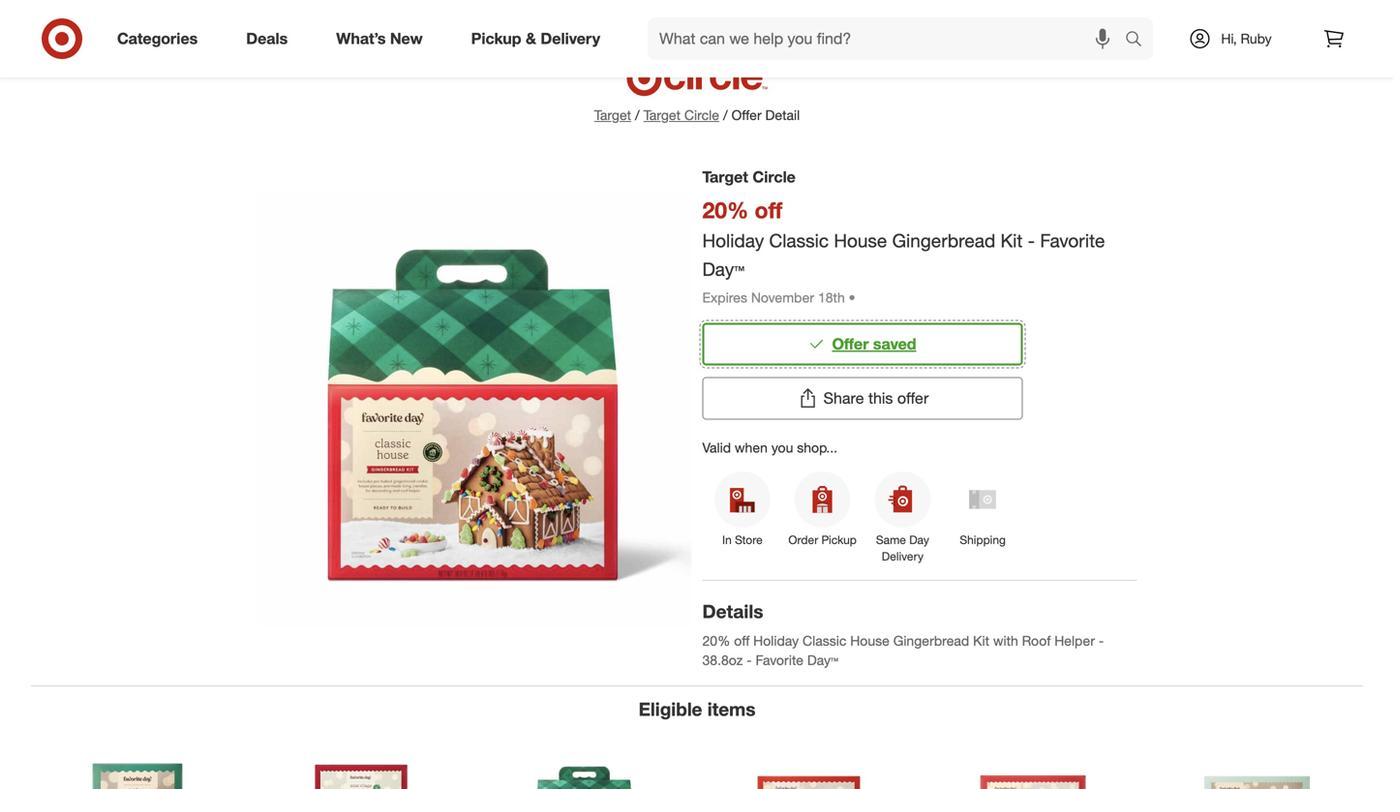 Task type: vqa. For each thing, say whether or not it's contained in the screenshot.
1 inside the Save 5% with a Debit RedCard. 1
no



Task type: describe. For each thing, give the bounding box(es) containing it.
what's
[[336, 29, 386, 48]]

target circle link
[[644, 106, 720, 125]]

what's new link
[[320, 17, 447, 60]]

pickup & delivery
[[471, 29, 601, 48]]

kit inside 20% off holiday classic house gingerbread kit - favorite day™ expires november 18th •
[[1001, 229, 1023, 252]]

favorite inside details 20% off holiday classic house gingerbread kit with roof helper - 38.8oz - favorite day™
[[756, 652, 804, 669]]

offer
[[898, 389, 929, 408]]

offer saved button
[[703, 323, 1023, 365]]

shop...
[[797, 439, 838, 456]]

pickup & delivery link
[[455, 17, 625, 60]]

share this offer button
[[703, 377, 1023, 420]]

roof
[[1023, 632, 1051, 649]]

delivery for day
[[882, 549, 924, 564]]

target circle
[[703, 168, 796, 186]]

20% inside 20% off holiday classic house gingerbread kit - favorite day™ expires november 18th •
[[703, 197, 749, 224]]

eligible
[[639, 698, 703, 721]]

day
[[910, 533, 930, 547]]

details
[[703, 601, 764, 623]]

order pickup
[[789, 533, 857, 547]]

20% inside details 20% off holiday classic house gingerbread kit with roof helper - 38.8oz - favorite day™
[[703, 632, 731, 649]]

deals link
[[230, 17, 312, 60]]

categories link
[[101, 17, 222, 60]]

share this offer
[[824, 389, 929, 408]]

0 horizontal spatial circle
[[685, 107, 720, 124]]

off inside 20% off holiday classic house gingerbread kit - favorite day™ expires november 18th •
[[755, 197, 783, 224]]

search
[[1117, 31, 1163, 50]]

classic inside details 20% off holiday classic house gingerbread kit with roof helper - 38.8oz - favorite day™
[[803, 632, 847, 649]]

what's new
[[336, 29, 423, 48]]

in store
[[723, 533, 763, 547]]

this
[[869, 389, 894, 408]]

2 vertical spatial -
[[747, 652, 752, 669]]

kit inside details 20% off holiday classic house gingerbread kit with roof helper - 38.8oz - favorite day™
[[974, 632, 990, 649]]

with
[[994, 632, 1019, 649]]

1 vertical spatial pickup
[[822, 533, 857, 547]]

valid
[[703, 439, 731, 456]]

details 20% off holiday classic house gingerbread kit with roof helper - 38.8oz - favorite day™
[[703, 601, 1108, 669]]

38.8oz
[[703, 652, 743, 669]]

items
[[708, 698, 756, 721]]

new
[[390, 29, 423, 48]]

eligible items
[[639, 698, 756, 721]]

day™ inside 20% off holiday classic house gingerbread kit - favorite day™ expires november 18th •
[[703, 258, 745, 281]]

18th
[[819, 289, 845, 306]]

saved
[[874, 334, 917, 353]]

1 horizontal spatial target
[[644, 107, 681, 124]]

shipping
[[960, 533, 1006, 547]]

0 horizontal spatial offer
[[732, 107, 762, 124]]

day™ inside details 20% off holiday classic house gingerbread kit with roof helper - 38.8oz - favorite day™
[[808, 652, 839, 669]]

same
[[877, 533, 907, 547]]

favorite inside 20% off holiday classic house gingerbread kit - favorite day™ expires november 18th •
[[1041, 229, 1106, 252]]

gingerbread inside details 20% off holiday classic house gingerbread kit with roof helper - 38.8oz - favorite day™
[[894, 632, 970, 649]]

november
[[752, 289, 815, 306]]

house inside 20% off holiday classic house gingerbread kit - favorite day™ expires november 18th •
[[834, 229, 888, 252]]

expires
[[703, 289, 748, 306]]

gingerbread inside 20% off holiday classic house gingerbread kit - favorite day™ expires november 18th •
[[893, 229, 996, 252]]

in
[[723, 533, 732, 547]]

target for target circle
[[703, 168, 749, 186]]

detail
[[766, 107, 800, 124]]

helper
[[1055, 632, 1096, 649]]

store
[[735, 533, 763, 547]]



Task type: locate. For each thing, give the bounding box(es) containing it.
delivery
[[541, 29, 601, 48], [882, 549, 924, 564]]

offer saved
[[833, 334, 917, 353]]

when
[[735, 439, 768, 456]]

hi,
[[1222, 30, 1238, 47]]

gingerbread
[[893, 229, 996, 252], [894, 632, 970, 649]]

1 vertical spatial holiday
[[754, 632, 799, 649]]

delivery inside same day delivery
[[882, 549, 924, 564]]

0 vertical spatial holiday
[[703, 229, 765, 252]]

What can we help you find? suggestions appear below search field
[[648, 17, 1130, 60]]

•
[[849, 289, 856, 306]]

offer left detail
[[732, 107, 762, 124]]

pickup right order
[[822, 533, 857, 547]]

1 horizontal spatial day™
[[808, 652, 839, 669]]

1 / from the left
[[635, 107, 640, 124]]

target for target / target circle / offer detail
[[595, 107, 632, 124]]

20% off holiday classic house gingerbread kit - favorite day™ expires november 18th •
[[703, 197, 1106, 306]]

1 horizontal spatial kit
[[1001, 229, 1023, 252]]

order
[[789, 533, 819, 547]]

1 vertical spatial house
[[851, 632, 890, 649]]

/ right target circle link
[[724, 107, 728, 124]]

0 horizontal spatial off
[[734, 632, 750, 649]]

circle down target circle logo
[[685, 107, 720, 124]]

valid when you shop...
[[703, 439, 838, 456]]

20% up 38.8oz
[[703, 632, 731, 649]]

0 vertical spatial delivery
[[541, 29, 601, 48]]

0 horizontal spatial delivery
[[541, 29, 601, 48]]

you
[[772, 439, 794, 456]]

0 horizontal spatial kit
[[974, 632, 990, 649]]

0 vertical spatial -
[[1028, 229, 1036, 252]]

target
[[595, 107, 632, 124], [644, 107, 681, 124], [703, 168, 749, 186]]

off down target circle
[[755, 197, 783, 224]]

1 vertical spatial favorite
[[756, 652, 804, 669]]

20% down target circle
[[703, 197, 749, 224]]

holiday up 'expires'
[[703, 229, 765, 252]]

1 vertical spatial gingerbread
[[894, 632, 970, 649]]

0 vertical spatial day™
[[703, 258, 745, 281]]

holiday
[[703, 229, 765, 252], [754, 632, 799, 649]]

circle down detail
[[753, 168, 796, 186]]

/
[[635, 107, 640, 124], [724, 107, 728, 124]]

2 20% from the top
[[703, 632, 731, 649]]

0 vertical spatial classic
[[770, 229, 829, 252]]

1 vertical spatial classic
[[803, 632, 847, 649]]

1 horizontal spatial /
[[724, 107, 728, 124]]

0 vertical spatial pickup
[[471, 29, 522, 48]]

1 vertical spatial -
[[1099, 632, 1105, 649]]

target circle button
[[644, 106, 720, 125]]

/ right the 'target' "link"
[[635, 107, 640, 124]]

0 horizontal spatial -
[[747, 652, 752, 669]]

0 horizontal spatial pickup
[[471, 29, 522, 48]]

1 horizontal spatial favorite
[[1041, 229, 1106, 252]]

share
[[824, 389, 865, 408]]

target circle logo image
[[624, 57, 771, 98]]

0 horizontal spatial target
[[595, 107, 632, 124]]

1 horizontal spatial off
[[755, 197, 783, 224]]

delivery down same
[[882, 549, 924, 564]]

1 horizontal spatial circle
[[753, 168, 796, 186]]

off up 38.8oz
[[734, 632, 750, 649]]

delivery for &
[[541, 29, 601, 48]]

classic inside 20% off holiday classic house gingerbread kit - favorite day™ expires november 18th •
[[770, 229, 829, 252]]

0 horizontal spatial day™
[[703, 258, 745, 281]]

1 vertical spatial day™
[[808, 652, 839, 669]]

2 horizontal spatial -
[[1099, 632, 1105, 649]]

deals
[[246, 29, 288, 48]]

offer inside button
[[833, 334, 869, 353]]

0 vertical spatial gingerbread
[[893, 229, 996, 252]]

-
[[1028, 229, 1036, 252], [1099, 632, 1105, 649], [747, 652, 752, 669]]

1 vertical spatial circle
[[753, 168, 796, 186]]

circle
[[685, 107, 720, 124], [753, 168, 796, 186]]

categories
[[117, 29, 198, 48]]

0 vertical spatial kit
[[1001, 229, 1023, 252]]

target link
[[595, 107, 632, 124]]

classic
[[770, 229, 829, 252], [803, 632, 847, 649]]

1 horizontal spatial -
[[1028, 229, 1036, 252]]

0 horizontal spatial favorite
[[756, 652, 804, 669]]

hi, ruby
[[1222, 30, 1273, 47]]

target down target / target circle / offer detail
[[703, 168, 749, 186]]

0 vertical spatial favorite
[[1041, 229, 1106, 252]]

house
[[834, 229, 888, 252], [851, 632, 890, 649]]

holiday inside details 20% off holiday classic house gingerbread kit with roof helper - 38.8oz - favorite day™
[[754, 632, 799, 649]]

ruby
[[1241, 30, 1273, 47]]

0 horizontal spatial /
[[635, 107, 640, 124]]

same day delivery
[[877, 533, 930, 564]]

0 vertical spatial off
[[755, 197, 783, 224]]

holiday inside 20% off holiday classic house gingerbread kit - favorite day™ expires november 18th •
[[703, 229, 765, 252]]

favorite
[[1041, 229, 1106, 252], [756, 652, 804, 669]]

off
[[755, 197, 783, 224], [734, 632, 750, 649]]

1 horizontal spatial offer
[[833, 334, 869, 353]]

2 horizontal spatial target
[[703, 168, 749, 186]]

search button
[[1117, 17, 1163, 64]]

target left target circle button
[[595, 107, 632, 124]]

kit
[[1001, 229, 1023, 252], [974, 632, 990, 649]]

pickup
[[471, 29, 522, 48], [822, 533, 857, 547]]

offer left saved
[[833, 334, 869, 353]]

20%
[[703, 197, 749, 224], [703, 632, 731, 649]]

0 vertical spatial 20%
[[703, 197, 749, 224]]

- inside 20% off holiday classic house gingerbread kit - favorite day™ expires november 18th •
[[1028, 229, 1036, 252]]

0 vertical spatial circle
[[685, 107, 720, 124]]

target right the 'target' "link"
[[644, 107, 681, 124]]

1 vertical spatial 20%
[[703, 632, 731, 649]]

holiday down details
[[754, 632, 799, 649]]

offer
[[732, 107, 762, 124], [833, 334, 869, 353]]

delivery right &
[[541, 29, 601, 48]]

target / target circle / offer detail
[[595, 107, 800, 124]]

&
[[526, 29, 537, 48]]

0 vertical spatial house
[[834, 229, 888, 252]]

day™
[[703, 258, 745, 281], [808, 652, 839, 669]]

1 vertical spatial offer
[[833, 334, 869, 353]]

1 vertical spatial delivery
[[882, 549, 924, 564]]

0 vertical spatial offer
[[732, 107, 762, 124]]

pickup left &
[[471, 29, 522, 48]]

2 / from the left
[[724, 107, 728, 124]]

off inside details 20% off holiday classic house gingerbread kit with roof helper - 38.8oz - favorite day™
[[734, 632, 750, 649]]

house inside details 20% off holiday classic house gingerbread kit with roof helper - 38.8oz - favorite day™
[[851, 632, 890, 649]]

1 vertical spatial kit
[[974, 632, 990, 649]]

1 horizontal spatial delivery
[[882, 549, 924, 564]]

1 horizontal spatial pickup
[[822, 533, 857, 547]]

1 20% from the top
[[703, 197, 749, 224]]

1 vertical spatial off
[[734, 632, 750, 649]]



